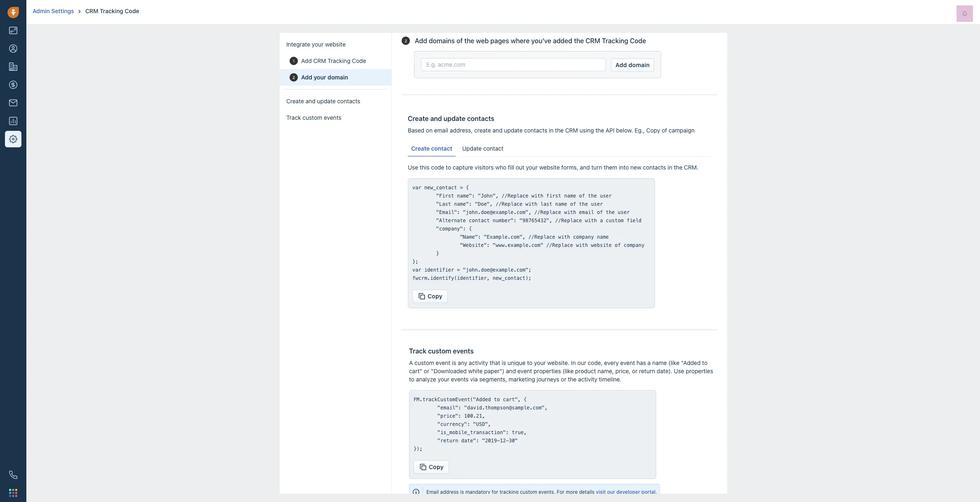 Task type: vqa. For each thing, say whether or not it's contained in the screenshot.
Create for Based on email address, create and update contacts in the CRM using the API below. Eg., Copy of campaign
yes



Task type: locate. For each thing, give the bounding box(es) containing it.
properties up journeys
[[534, 368, 561, 375]]

you've
[[531, 37, 551, 44]]

1 horizontal spatial update
[[444, 115, 465, 122]]

marketing
[[509, 376, 535, 383]]

use inside a custom event is any activity that is unique to your website. in our code, every event has a name (like "added to cart" or "downloaded white paper") and event properties (like product name, price, or return date). use properties to analyze your events via segments, marketing journeys or the activity timeline.
[[674, 368, 684, 375]]

0 vertical spatial 2
[[404, 38, 407, 43]]

0 horizontal spatial tracking
[[100, 7, 123, 14]]

contacts up out at the top right
[[524, 127, 547, 134]]

address,
[[450, 127, 473, 134]]

events up any
[[453, 348, 474, 355]]

2 vertical spatial events
[[451, 376, 469, 383]]

return
[[639, 368, 655, 375]]

contacts
[[337, 98, 360, 105], [467, 115, 494, 122], [524, 127, 547, 134], [643, 164, 666, 171]]

event up marketing
[[517, 368, 532, 375]]

1 horizontal spatial is
[[460, 489, 464, 496]]

1 horizontal spatial of
[[662, 127, 667, 134]]

website
[[325, 41, 345, 48], [539, 164, 560, 171]]

1 vertical spatial track custom events
[[409, 348, 474, 355]]

0 horizontal spatial our
[[577, 360, 586, 367]]

0 vertical spatial our
[[577, 360, 586, 367]]

create down based
[[411, 145, 430, 152]]

our right the in
[[577, 360, 586, 367]]

contact up who
[[483, 145, 503, 152]]

0 horizontal spatial in
[[549, 127, 553, 134]]

contacts right the new
[[643, 164, 666, 171]]

2 vertical spatial tracking
[[327, 57, 350, 64]]

1 vertical spatial tracking
[[602, 37, 628, 44]]

2 vertical spatial code
[[352, 57, 366, 64]]

them
[[604, 164, 617, 171]]

into
[[619, 164, 629, 171]]

(like down the in
[[563, 368, 574, 375]]

0 vertical spatial track custom events
[[286, 114, 341, 121]]

update down the "add your domain"
[[317, 98, 335, 105]]

your down the add crm tracking code
[[313, 74, 326, 81]]

2 horizontal spatial code
[[630, 37, 646, 44]]

track custom events
[[286, 114, 341, 121], [409, 348, 474, 355]]

2 vertical spatial update
[[504, 127, 523, 134]]

product
[[575, 368, 596, 375]]

add for add your domain
[[301, 74, 312, 81]]

to
[[446, 164, 451, 171], [527, 360, 532, 367], [702, 360, 707, 367], [409, 376, 414, 383]]

contact
[[431, 145, 452, 152], [483, 145, 503, 152]]

website up the add crm tracking code
[[325, 41, 345, 48]]

and right create
[[493, 127, 502, 134]]

of left campaign
[[662, 127, 667, 134]]

0 vertical spatial (like
[[668, 360, 679, 367]]

of
[[456, 37, 463, 44], [662, 127, 667, 134]]

or down the "has"
[[632, 368, 637, 375]]

our right 'visit'
[[607, 489, 615, 496]]

added
[[553, 37, 572, 44]]

0 vertical spatial website
[[325, 41, 345, 48]]

activity up white
[[469, 360, 488, 367]]

use down "added on the bottom of page
[[674, 368, 684, 375]]

0 vertical spatial activity
[[469, 360, 488, 367]]

below.
[[616, 127, 633, 134]]

a custom event is any activity that is unique to your website. in our code, every event has a name (like "added to cart" or "downloaded white paper") and event properties (like product name, price, or return date). use properties to analyze your events via segments, marketing journeys or the activity timeline.
[[409, 360, 713, 383]]

1 vertical spatial create
[[408, 115, 429, 122]]

0 horizontal spatial use
[[408, 164, 418, 171]]

is
[[452, 360, 456, 367], [502, 360, 506, 367], [460, 489, 464, 496]]

0 horizontal spatial activity
[[469, 360, 488, 367]]

and down unique
[[506, 368, 516, 375]]

1 horizontal spatial properties
[[686, 368, 713, 375]]

events down "downloaded on the bottom
[[451, 376, 469, 383]]

activity down the product
[[578, 376, 597, 383]]

0 horizontal spatial 2
[[292, 75, 295, 80]]

tracking
[[500, 489, 519, 496]]

crm.
[[684, 164, 698, 171]]

0 vertical spatial tracking
[[100, 7, 123, 14]]

in left 'using'
[[549, 127, 553, 134]]

0 horizontal spatial track custom events
[[286, 114, 341, 121]]

add for add domains of the web pages where you've added the crm tracking code
[[415, 37, 427, 44]]

based
[[408, 127, 424, 134]]

1 horizontal spatial (like
[[668, 360, 679, 367]]

properties
[[534, 368, 561, 375], [686, 368, 713, 375]]

campaign
[[669, 127, 695, 134]]

in left crm.
[[668, 164, 672, 171]]

update right create
[[504, 127, 523, 134]]

that
[[490, 360, 500, 367]]

timeline.
[[599, 376, 621, 383]]

admin
[[33, 7, 50, 14]]

1 vertical spatial use
[[674, 368, 684, 375]]

0 vertical spatial domain
[[629, 61, 650, 68]]

0 horizontal spatial properties
[[534, 368, 561, 375]]

or right journeys
[[561, 376, 566, 383]]

events down the "add your domain"
[[324, 114, 341, 121]]

1 vertical spatial copy
[[428, 293, 442, 300]]

website.
[[547, 360, 569, 367]]

.
[[656, 489, 657, 496]]

0 horizontal spatial is
[[452, 360, 456, 367]]

and
[[305, 98, 315, 105], [430, 115, 442, 122], [493, 127, 502, 134], [580, 164, 590, 171], [506, 368, 516, 375]]

analyze
[[416, 376, 436, 383]]

1 horizontal spatial create and update contacts
[[408, 115, 494, 122]]

is right that
[[502, 360, 506, 367]]

the left crm.
[[674, 164, 682, 171]]

0 horizontal spatial (like
[[563, 368, 574, 375]]

for
[[557, 489, 564, 496]]

1 horizontal spatial our
[[607, 489, 615, 496]]

1 horizontal spatial website
[[539, 164, 560, 171]]

None text field
[[414, 396, 652, 454]]

1 horizontal spatial or
[[561, 376, 566, 383]]

crm
[[85, 7, 98, 14], [586, 37, 600, 44], [313, 57, 326, 64], [565, 127, 578, 134]]

domains
[[429, 37, 455, 44]]

0 horizontal spatial code
[[125, 7, 139, 14]]

2
[[404, 38, 407, 43], [292, 75, 295, 80]]

to right unique
[[527, 360, 532, 367]]

event up price,
[[620, 360, 635, 367]]

email
[[426, 489, 439, 496]]

0 vertical spatial code
[[125, 7, 139, 14]]

fill
[[508, 164, 514, 171]]

1 vertical spatial (like
[[563, 368, 574, 375]]

use left this
[[408, 164, 418, 171]]

1 contact from the left
[[431, 145, 452, 152]]

the left web
[[464, 37, 474, 44]]

of right the domains at the top
[[456, 37, 463, 44]]

1 vertical spatial code
[[630, 37, 646, 44]]

forms,
[[561, 164, 578, 171]]

every
[[604, 360, 619, 367]]

2 vertical spatial copy
[[429, 464, 444, 471]]

to right code
[[446, 164, 451, 171]]

0 vertical spatial create and update contacts
[[286, 98, 360, 105]]

2 horizontal spatial update
[[504, 127, 523, 134]]

properties down "added on the bottom of page
[[686, 368, 713, 375]]

update contact
[[462, 145, 503, 152]]

2 horizontal spatial event
[[620, 360, 635, 367]]

event up "downloaded on the bottom
[[436, 360, 450, 367]]

E.g. acme.com text field
[[421, 58, 606, 71]]

your right integrate
[[312, 41, 323, 48]]

the left 'using'
[[555, 127, 564, 134]]

create and update contacts down the "add your domain"
[[286, 98, 360, 105]]

to right "added on the bottom of page
[[702, 360, 707, 367]]

the
[[464, 37, 474, 44], [574, 37, 584, 44], [555, 127, 564, 134], [595, 127, 604, 134], [674, 164, 682, 171], [568, 376, 576, 383]]

1 horizontal spatial contact
[[483, 145, 503, 152]]

2 vertical spatial create
[[411, 145, 430, 152]]

1 horizontal spatial 2
[[404, 38, 407, 43]]

1 vertical spatial domain
[[327, 74, 348, 81]]

or up analyze
[[424, 368, 429, 375]]

is left any
[[452, 360, 456, 367]]

name
[[652, 360, 667, 367]]

details
[[579, 489, 594, 496]]

0 vertical spatial track
[[286, 114, 301, 121]]

2 contact from the left
[[483, 145, 503, 152]]

0 horizontal spatial contact
[[431, 145, 452, 152]]

domain
[[629, 61, 650, 68], [327, 74, 348, 81]]

add
[[415, 37, 427, 44], [301, 57, 312, 64], [615, 61, 627, 68], [301, 74, 312, 81]]

and up email
[[430, 115, 442, 122]]

and down the "add your domain"
[[305, 98, 315, 105]]

is right address
[[460, 489, 464, 496]]

events inside a custom event is any activity that is unique to your website. in our code, every event has a name (like "added to cart" or "downloaded white paper") and event properties (like product name, price, or return date). use properties to analyze your events via segments, marketing journeys or the activity timeline.
[[451, 376, 469, 383]]

the down the product
[[568, 376, 576, 383]]

events
[[324, 114, 341, 121], [453, 348, 474, 355], [451, 376, 469, 383]]

add inside button
[[615, 61, 627, 68]]

(like up date).
[[668, 360, 679, 367]]

create and update contacts up email
[[408, 115, 494, 122]]

and inside a custom event is any activity that is unique to your website. in our code, every event has a name (like "added to cart" or "downloaded white paper") and event properties (like product name, price, or return date). use properties to analyze your events via segments, marketing journeys or the activity timeline.
[[506, 368, 516, 375]]

1 vertical spatial update
[[444, 115, 465, 122]]

(like
[[668, 360, 679, 367], [563, 368, 574, 375]]

1 horizontal spatial use
[[674, 368, 684, 375]]

visit our developer portal link
[[596, 489, 656, 496]]

code
[[125, 7, 139, 14], [630, 37, 646, 44], [352, 57, 366, 64]]

integrate
[[286, 41, 310, 48]]

contact down email
[[431, 145, 452, 152]]

mandatory
[[465, 489, 490, 496]]

0 horizontal spatial of
[[456, 37, 463, 44]]

1 horizontal spatial activity
[[578, 376, 597, 383]]

via
[[470, 376, 478, 383]]

in
[[571, 360, 576, 367]]

or
[[424, 368, 429, 375], [632, 368, 637, 375], [561, 376, 566, 383]]

based on email address, create and update contacts in the crm using the api below. eg., copy of campaign
[[408, 127, 695, 134]]

1 horizontal spatial in
[[668, 164, 672, 171]]

0 horizontal spatial domain
[[327, 74, 348, 81]]

1 vertical spatial events
[[453, 348, 474, 355]]

None text field
[[412, 184, 650, 283]]

create down the "add your domain"
[[286, 98, 304, 105]]

unique
[[508, 360, 526, 367]]

cart"
[[409, 368, 422, 375]]

the right added
[[574, 37, 584, 44]]

1 horizontal spatial domain
[[629, 61, 650, 68]]

1 vertical spatial website
[[539, 164, 560, 171]]

copy
[[646, 127, 660, 134], [428, 293, 442, 300], [429, 464, 444, 471]]

1 horizontal spatial tracking
[[327, 57, 350, 64]]

create and update contacts
[[286, 98, 360, 105], [408, 115, 494, 122]]

1 vertical spatial copy button
[[414, 461, 449, 474]]

add crm tracking code
[[301, 57, 366, 64]]

0 horizontal spatial update
[[317, 98, 335, 105]]

activity
[[469, 360, 488, 367], [578, 376, 597, 383]]

create up based
[[408, 115, 429, 122]]

0 vertical spatial update
[[317, 98, 335, 105]]

2 horizontal spatial tracking
[[602, 37, 628, 44]]

1 vertical spatial our
[[607, 489, 615, 496]]

1 horizontal spatial track custom events
[[409, 348, 474, 355]]

website left forms,
[[539, 164, 560, 171]]

create
[[474, 127, 491, 134]]

1 vertical spatial activity
[[578, 376, 597, 383]]

2 left the domains at the top
[[404, 38, 407, 43]]

1 horizontal spatial track
[[409, 348, 426, 355]]

web
[[476, 37, 489, 44]]

freshworks switcher image
[[9, 489, 17, 498]]

0 vertical spatial in
[[549, 127, 553, 134]]

0 horizontal spatial track
[[286, 114, 301, 121]]

update up address,
[[444, 115, 465, 122]]

contacts up create
[[467, 115, 494, 122]]

2 down 1
[[292, 75, 295, 80]]

event
[[436, 360, 450, 367], [620, 360, 635, 367], [517, 368, 532, 375]]

1 vertical spatial 2
[[292, 75, 295, 80]]

visitors
[[475, 164, 494, 171]]

track
[[286, 114, 301, 121], [409, 348, 426, 355]]



Task type: describe. For each thing, give the bounding box(es) containing it.
our inside a custom event is any activity that is unique to your website. in our code, every event has a name (like "added to cart" or "downloaded white paper") and event properties (like product name, price, or return date). use properties to analyze your events via segments, marketing journeys or the activity timeline.
[[577, 360, 586, 367]]

the inside a custom event is any activity that is unique to your website. in our code, every event has a name (like "added to cart" or "downloaded white paper") and event properties (like product name, price, or return date). use properties to analyze your events via segments, marketing journeys or the activity timeline.
[[568, 376, 576, 383]]

add domain button
[[611, 58, 654, 72]]

1 vertical spatial in
[[668, 164, 672, 171]]

a
[[409, 360, 413, 367]]

1 horizontal spatial event
[[517, 368, 532, 375]]

and left turn
[[580, 164, 590, 171]]

use this code to capture visitors who fill out your website forms, and turn them into new contacts in the crm.
[[408, 164, 698, 171]]

2 horizontal spatial or
[[632, 368, 637, 375]]

segments,
[[479, 376, 507, 383]]

your up journeys
[[534, 360, 546, 367]]

admin settings link
[[33, 7, 76, 14]]

email address is mandatory for tracking custom events. for more details visit our developer portal .
[[426, 489, 657, 496]]

journeys
[[537, 376, 559, 383]]

date).
[[657, 368, 672, 375]]

name,
[[598, 368, 614, 375]]

address
[[440, 489, 459, 496]]

1 vertical spatial track
[[409, 348, 426, 355]]

contact for create contact
[[431, 145, 452, 152]]

0 horizontal spatial or
[[424, 368, 429, 375]]

using
[[580, 127, 594, 134]]

paper")
[[484, 368, 504, 375]]

add domain
[[615, 61, 650, 68]]

add for add crm tracking code
[[301, 57, 312, 64]]

0 vertical spatial of
[[456, 37, 463, 44]]

has
[[637, 360, 646, 367]]

crm tracking code
[[85, 7, 139, 14]]

0 horizontal spatial create and update contacts
[[286, 98, 360, 105]]

white
[[468, 368, 483, 375]]

any
[[458, 360, 467, 367]]

crm right added
[[586, 37, 600, 44]]

1 vertical spatial create and update contacts
[[408, 115, 494, 122]]

crm left 'using'
[[565, 127, 578, 134]]

more
[[566, 489, 578, 496]]

for
[[492, 489, 498, 496]]

crm down integrate your website
[[313, 57, 326, 64]]

to down cart"
[[409, 376, 414, 383]]

price,
[[615, 368, 630, 375]]

custom inside a custom event is any activity that is unique to your website. in our code, every event has a name (like "added to cart" or "downloaded white paper") and event properties (like product name, price, or return date). use properties to analyze your events via segments, marketing journeys or the activity timeline.
[[414, 360, 434, 367]]

this
[[420, 164, 429, 171]]

"downloaded
[[431, 368, 467, 375]]

0 vertical spatial copy
[[646, 127, 660, 134]]

pages
[[490, 37, 509, 44]]

create contact
[[411, 145, 452, 152]]

api
[[606, 127, 615, 134]]

a
[[648, 360, 651, 367]]

add for add domain
[[615, 61, 627, 68]]

code,
[[588, 360, 603, 367]]

0 vertical spatial events
[[324, 114, 341, 121]]

new
[[630, 164, 641, 171]]

1
[[293, 58, 294, 63]]

1 properties from the left
[[534, 368, 561, 375]]

code
[[431, 164, 444, 171]]

your right out at the top right
[[526, 164, 538, 171]]

"added
[[681, 360, 701, 367]]

on
[[426, 127, 433, 134]]

capture
[[453, 164, 473, 171]]

update
[[462, 145, 482, 152]]

domain inside add domain button
[[629, 61, 650, 68]]

add domains of the web pages where you've added the crm tracking code
[[415, 37, 646, 44]]

0 vertical spatial use
[[408, 164, 418, 171]]

0 vertical spatial create
[[286, 98, 304, 105]]

0 horizontal spatial website
[[325, 41, 345, 48]]

portal
[[641, 489, 656, 496]]

events.
[[539, 489, 555, 496]]

0 horizontal spatial event
[[436, 360, 450, 367]]

contacts down the "add your domain"
[[337, 98, 360, 105]]

2 properties from the left
[[686, 368, 713, 375]]

turn
[[591, 164, 602, 171]]

0 vertical spatial copy button
[[412, 290, 448, 303]]

eg.,
[[635, 127, 645, 134]]

the left "api"
[[595, 127, 604, 134]]

who
[[495, 164, 506, 171]]

2 horizontal spatial is
[[502, 360, 506, 367]]

integrate your website
[[286, 41, 345, 48]]

your down "downloaded on the bottom
[[438, 376, 449, 383]]

phone image
[[9, 471, 17, 480]]

where
[[511, 37, 530, 44]]

out
[[516, 164, 524, 171]]

1 vertical spatial of
[[662, 127, 667, 134]]

developer
[[616, 489, 640, 496]]

admin settings
[[33, 7, 74, 14]]

create for based on email address, create and update contacts in the crm using the api below. eg., copy of campaign
[[408, 115, 429, 122]]

add your domain
[[301, 74, 348, 81]]

phone element
[[5, 467, 21, 484]]

settings
[[51, 7, 74, 14]]

visit
[[596, 489, 606, 496]]

create for update contact
[[411, 145, 430, 152]]

1 horizontal spatial code
[[352, 57, 366, 64]]

contact for update contact
[[483, 145, 503, 152]]

crm right the settings
[[85, 7, 98, 14]]

email
[[434, 127, 448, 134]]



